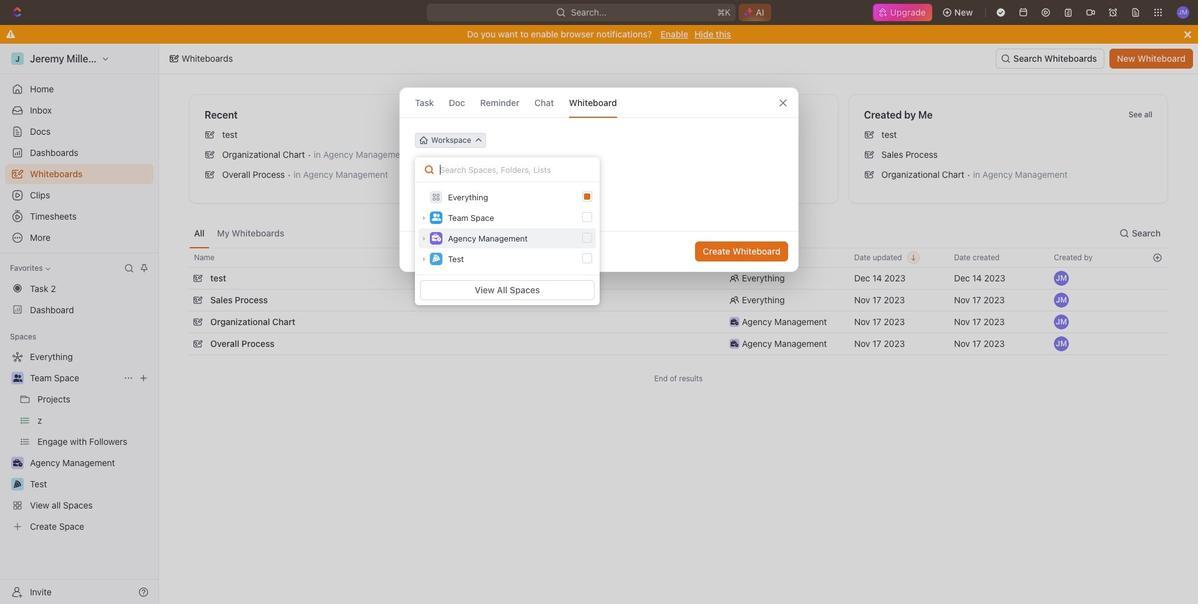 Task type: describe. For each thing, give the bounding box(es) containing it.
4 jeremy miller, , element from the top
[[1054, 336, 1069, 351]]

pizza slice image
[[433, 255, 440, 262]]

2 cell from the top
[[1147, 290, 1168, 311]]

jeremy miller, , element for 3rd cell
[[1054, 315, 1069, 330]]

Search Spaces, Folders, Lists text field
[[415, 157, 600, 182]]

1 row from the top
[[189, 248, 1168, 268]]

user group image inside sidebar navigation
[[13, 374, 22, 382]]

3 row from the top
[[189, 288, 1168, 313]]

0 vertical spatial business time image
[[432, 234, 441, 242]]

3 cell from the top
[[1147, 311, 1168, 333]]

business time image for first row from the bottom of the page
[[731, 341, 739, 347]]



Task type: vqa. For each thing, say whether or not it's contained in the screenshot.
You removed assignee: mariaaawilliams@gmail.com
no



Task type: locate. For each thing, give the bounding box(es) containing it.
sidebar navigation
[[0, 44, 159, 604]]

1 vertical spatial user group image
[[13, 374, 22, 382]]

2 row from the top
[[189, 266, 1168, 291]]

1 vertical spatial cell
[[1147, 290, 1168, 311]]

table
[[189, 248, 1168, 356]]

0 horizontal spatial user group image
[[13, 374, 22, 382]]

jeremy miller, , element for second cell from the bottom
[[1054, 293, 1069, 308]]

Name this Whiteboard... field
[[400, 158, 798, 173]]

jeremy miller, , element for 3rd cell from the bottom
[[1054, 271, 1069, 286]]

3 jeremy miller, , element from the top
[[1054, 315, 1069, 330]]

1 horizontal spatial user group image
[[432, 214, 441, 221]]

0 vertical spatial user group image
[[432, 214, 441, 221]]

1 vertical spatial business time image
[[731, 319, 739, 325]]

business time image for 4th row from the top
[[731, 319, 739, 325]]

business time image
[[432, 234, 441, 242], [731, 319, 739, 325], [731, 341, 739, 347]]

user group image
[[432, 214, 441, 221], [13, 374, 22, 382]]

dialog
[[399, 87, 799, 272]]

1 cell from the top
[[1147, 268, 1168, 289]]

tab list
[[189, 218, 289, 248]]

4 row from the top
[[189, 310, 1168, 335]]

jeremy miller, , element
[[1054, 271, 1069, 286], [1054, 293, 1069, 308], [1054, 315, 1069, 330], [1054, 336, 1069, 351]]

row
[[189, 248, 1168, 268], [189, 266, 1168, 291], [189, 288, 1168, 313], [189, 310, 1168, 335], [189, 331, 1168, 356]]

5 row from the top
[[189, 331, 1168, 356]]

cell
[[1147, 268, 1168, 289], [1147, 290, 1168, 311], [1147, 311, 1168, 333]]

2 vertical spatial cell
[[1147, 311, 1168, 333]]

1 jeremy miller, , element from the top
[[1054, 271, 1069, 286]]

2 jeremy miller, , element from the top
[[1054, 293, 1069, 308]]

0 vertical spatial cell
[[1147, 268, 1168, 289]]

2 vertical spatial business time image
[[731, 341, 739, 347]]



